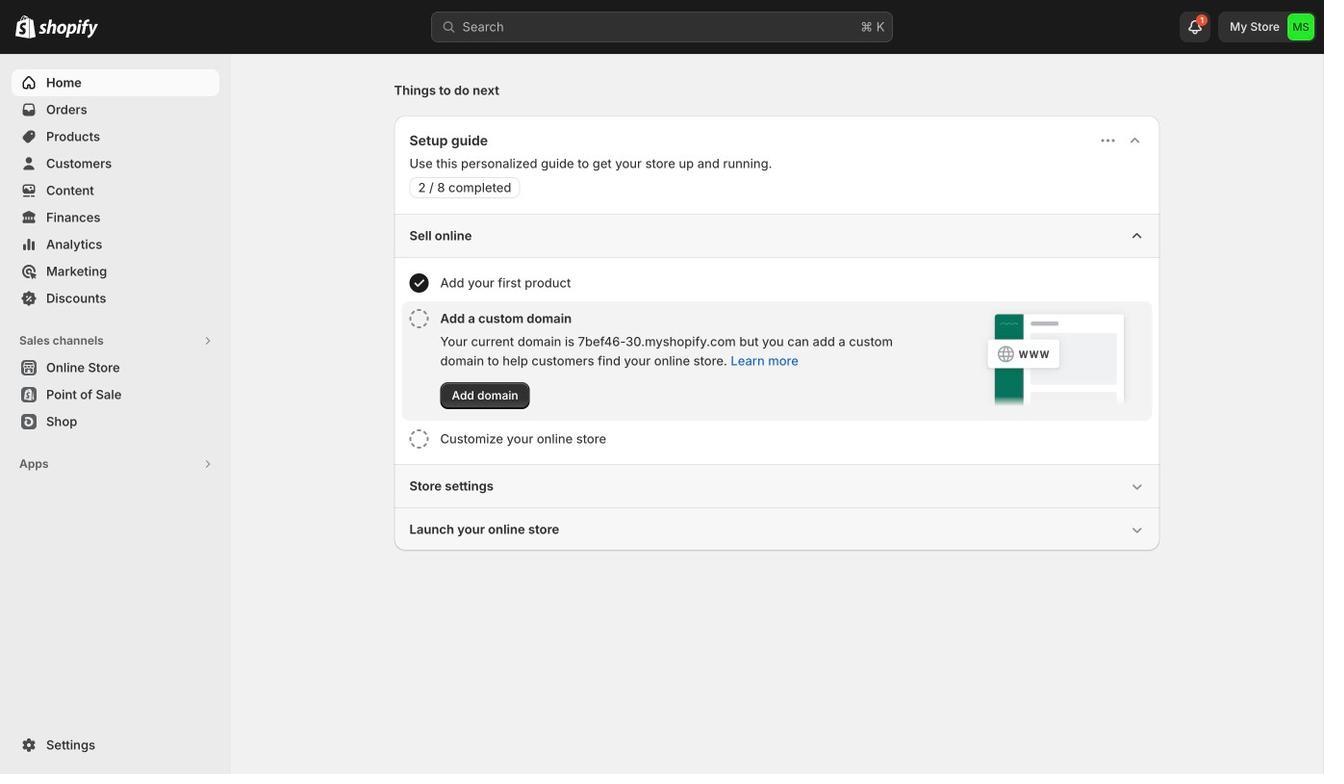 Task type: locate. For each thing, give the bounding box(es) containing it.
my store image
[[1288, 13, 1315, 40]]

customize your online store group
[[402, 422, 1153, 456]]

mark customize your online store as done image
[[410, 429, 429, 449]]

setup guide region
[[394, 116, 1161, 551]]

mark add a custom domain as done image
[[410, 309, 429, 328]]

sell online group
[[394, 214, 1161, 464]]

1 horizontal spatial shopify image
[[39, 19, 98, 38]]

0 horizontal spatial shopify image
[[15, 15, 36, 38]]

shopify image
[[15, 15, 36, 38], [39, 19, 98, 38]]

add a custom domain group
[[402, 301, 1153, 421]]

mark add your first product as not done image
[[410, 273, 429, 293]]

add your first product group
[[402, 266, 1153, 300]]



Task type: vqa. For each thing, say whether or not it's contained in the screenshot.
"Customize your online store" GROUP
yes



Task type: describe. For each thing, give the bounding box(es) containing it.
guide categories group
[[394, 214, 1161, 551]]



